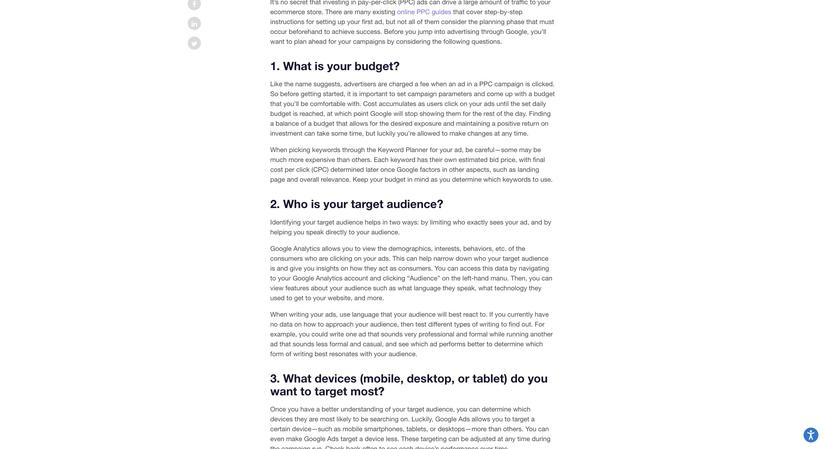 Task type: describe. For each thing, give the bounding box(es) containing it.
2 what from the left
[[478, 284, 493, 292]]

2 horizontal spatial who
[[474, 254, 486, 262]]

your up website, on the bottom left of page
[[330, 284, 343, 292]]

as down this
[[389, 284, 396, 292]]

device
[[365, 435, 384, 443]]

a down clicked.
[[529, 90, 532, 98]]

target inside google analytics allows you to view the demographics, interests, behaviors, etc. of the consumers who are clicking on your ads. this can help narrow down who your target audience is and give you insights on how they act as consumers. you can access this data by navigating to your google analytics account and clicking "audience" on the left-hand manu. then, you can view features about your audience such as what language they speak, what technology they used to get to your website, and more.
[[503, 254, 520, 262]]

0 vertical spatial ads
[[458, 415, 470, 423]]

0 horizontal spatial view
[[270, 284, 284, 292]]

be up final
[[533, 146, 541, 154]]

data inside when writing your ads, use language that your audience will best react to. if you currently have no data on how to approach your audience, then test different types of writing to find out. for example, you could write one ad that sounds very professional and formal while running another ad that sounds less formal and casual, and see which ad performs better to determine which form of writing best resonates with your audience.
[[280, 320, 293, 328]]

want inside that cover step-by-step instructions for setting up your first ad, but not all of them consider the planning phase that must occur beforehand to achieve success. before you jump into advertising through google, you'll want to plan ahead for your campaigns by considering the following questions.
[[270, 38, 285, 45]]

click inside like the name suggests, advertisers are charged a fee when an ad in a ppc campaign is clicked. so before getting started, it is important to set campaign parameters and come up with a budget that you'll be comfortable with. cost accumulates as users click on your ads until the set daily budget is reached, at which point google will stop showing them for the rest of the day. finding a balance of a budget that allows for the desired exposure and maintaining a positive return on investment can take some time, but luckily you're allowed to make changes at any time.
[[445, 100, 458, 107]]

mobile
[[343, 425, 362, 433]]

budget up take
[[314, 120, 334, 127]]

0 horizontal spatial best
[[315, 350, 327, 358]]

2.
[[270, 197, 280, 211]]

you up desktops—more
[[457, 406, 467, 413]]

your up own
[[440, 146, 453, 154]]

a up during
[[531, 415, 535, 423]]

1 horizontal spatial best
[[449, 310, 461, 318]]

you right the once
[[288, 406, 299, 413]]

for down achieve
[[328, 38, 336, 45]]

exposure
[[414, 120, 441, 127]]

ad inside like the name suggests, advertisers are charged a fee when an ad in a ppc campaign is clicked. so before getting started, it is important to set campaign parameters and come up with a budget that you'll be comfortable with. cost accumulates as users click on your ads until the set daily budget is reached, at which point google will stop showing them for the rest of the day. finding a balance of a budget that allows for the desired exposure and maintaining a positive return on investment can take some time, but luckily you're allowed to make changes at any time.
[[458, 80, 465, 88]]

ads inside like the name suggests, advertisers are charged a fee when an ad in a ppc campaign is clicked. so before getting started, it is important to set campaign parameters and come up with a budget that you'll be comfortable with. cost accumulates as users click on your ads until the set daily budget is reached, at which point google will stop showing them for the rest of the day. finding a balance of a budget that allows for the desired exposure and maintaining a positive return on investment can take some time, but luckily you're allowed to make changes at any time.
[[484, 100, 495, 107]]

1 horizontal spatial clicking
[[383, 274, 405, 282]]

estimated
[[459, 156, 488, 163]]

no inside the it's no secret that investing in pay-per-click (ppc) ads can drive a large amount of traffic to your ecommerce store. there are many existing
[[280, 0, 288, 6]]

the up before
[[284, 80, 293, 88]]

time
[[517, 435, 530, 443]]

have inside when writing your ads, use language that your audience will best react to. if you currently have no data on how to approach your audience, then test different types of writing to find out. for example, you could write one ad that sounds very professional and formal while running another ad that sounds less formal and casual, and see which ad performs better to determine which form of writing best resonates with your audience.
[[535, 310, 549, 318]]

that up consider
[[453, 8, 464, 15]]

exactly
[[467, 218, 488, 226]]

not
[[397, 18, 407, 25]]

to inside 3. what devices (mobile, desktop, or tablet) do you want to target most?
[[300, 384, 311, 398]]

you down "directly" at the bottom of page
[[342, 245, 353, 252]]

by inside that cover step-by-step instructions for setting up your first ad, but not all of them consider the planning phase that must occur beforehand to achieve success. before you jump into advertising through google, you'll want to plan ahead for your campaigns by considering the following questions.
[[387, 38, 394, 45]]

target up luckily,
[[407, 406, 424, 413]]

your down relevance.
[[323, 197, 348, 211]]

consider
[[441, 18, 467, 25]]

1 vertical spatial analytics
[[316, 274, 342, 282]]

google analytics allows you to view the demographics, interests, behaviors, etc. of the consumers who are clicking on your ads. this can help narrow down who your target audience is and give you insights on how they act as consumers. you can access this data by navigating to your google analytics account and clicking "audience" on the left-hand manu. then, you can view features about your audience such as what language they speak, what technology they used to get to your website, and more.
[[270, 245, 552, 302]]

click inside when picking keywords through the keyword planner for your ad, be careful—some may be much more expensive than others. each keyword has their own estimated bid price, with final cost per click (cpc) determined later once google factors in other aspects, such as landing page and overall relevance. keep your budget in mind as you determine which keywords to use.
[[296, 166, 310, 173]]

expensive
[[305, 156, 335, 163]]

your up the speak
[[303, 218, 315, 226]]

and inside identifying your target audience helps in two ways: by limiting who exactly sees your ad, and by helping you speak directly to your audience.
[[531, 218, 542, 226]]

run.
[[312, 445, 324, 449]]

audience. inside identifying your target audience helps in two ways: by limiting who exactly sees your ad, and by helping you speak directly to your audience.
[[371, 228, 400, 236]]

can down 'navigating'
[[542, 274, 552, 282]]

your down many
[[347, 18, 360, 25]]

they left act
[[364, 264, 377, 272]]

you're
[[397, 130, 415, 137]]

open accessibe: accessibility options, statement and help image
[[807, 430, 815, 440]]

you up adjusted at bottom right
[[492, 415, 503, 423]]

you right give
[[304, 264, 314, 272]]

0 horizontal spatial who
[[305, 254, 317, 262]]

budget down clicked.
[[534, 90, 555, 98]]

budget up balance
[[270, 110, 291, 117]]

0 vertical spatial ppc
[[417, 8, 430, 15]]

is right it
[[353, 90, 357, 98]]

existing
[[373, 8, 395, 15]]

your inside like the name suggests, advertisers are charged a fee when an ad in a ppc campaign is clicked. so before getting started, it is important to set campaign parameters and come up with a budget that you'll be comfortable with. cost accumulates as users click on your ads until the set daily budget is reached, at which point google will stop showing them for the rest of the day. finding a balance of a budget that allows for the desired exposure and maintaining a positive return on investment can take some time, but luckily you're allowed to make changes at any time.
[[469, 100, 482, 107]]

are inside once you have a better understanding of your target audience, you can determine which devices they are most likely to be searching on. luckily, google ads allows you to target a certain device—such as mobile smartphones, tablets, or desktops—more than others. you can even make google ads target a device less. these targeting can be adjusted at any time during the campaign run. check back often to see each device's performance over time.
[[309, 415, 318, 423]]

device's
[[415, 445, 439, 449]]

a up back
[[359, 435, 363, 443]]

getting
[[301, 90, 321, 98]]

in inside identifying your target audience helps in two ways: by limiting who exactly sees your ad, and by helping you speak directly to your audience.
[[383, 218, 388, 226]]

smartphones,
[[364, 425, 405, 433]]

on inside when writing your ads, use language that your audience will best react to. if you currently have no data on how to approach your audience, then test different types of writing to find out. for example, you could write one ad that sounds very professional and formal while running another ad that sounds less formal and casual, and see which ad performs better to determine which form of writing best resonates with your audience.
[[294, 320, 302, 328]]

like
[[270, 80, 282, 88]]

a down reached,
[[308, 120, 312, 127]]

most?
[[350, 384, 385, 398]]

google up desktops—more
[[435, 415, 457, 423]]

1 vertical spatial formal
[[330, 340, 348, 348]]

language inside when writing your ads, use language that your audience will best react to. if you currently have no data on how to approach your audience, then test different types of writing to find out. for example, you could write one ad that sounds very professional and formal while running another ad that sounds less formal and casual, and see which ad performs better to determine which form of writing best resonates with your audience.
[[352, 310, 379, 318]]

twitter image
[[191, 41, 197, 47]]

left-
[[462, 274, 474, 282]]

such inside google analytics allows you to view the demographics, interests, behaviors, etc. of the consumers who are clicking on your ads. this can help narrow down who your target audience is and give you insights on how they act as consumers. you can access this data by navigating to your google analytics account and clicking "audience" on the left-hand manu. then, you can view features about your audience such as what language they speak, what technology they used to get to your website, and more.
[[373, 284, 387, 292]]

ad up form
[[270, 340, 278, 348]]

your down etc.
[[488, 254, 501, 262]]

your up one
[[355, 320, 368, 328]]

google inside like the name suggests, advertisers are charged a fee when an ad in a ppc campaign is clicked. so before getting started, it is important to set campaign parameters and come up with a budget that you'll be comfortable with. cost accumulates as users click on your ads until the set daily budget is reached, at which point google will stop showing them for the rest of the day. finding a balance of a budget that allows for the desired exposure and maintaining a positive return on investment can take some time, but luckily you're allowed to make changes at any time.
[[370, 110, 392, 117]]

google up consumers
[[270, 245, 292, 252]]

audience up 'navigating'
[[522, 254, 548, 262]]

understanding
[[341, 406, 383, 413]]

point
[[354, 110, 368, 117]]

audience down account
[[344, 284, 371, 292]]

2. who is your target audience?
[[270, 197, 443, 211]]

account
[[344, 274, 368, 282]]

target up back
[[341, 435, 358, 443]]

write
[[330, 330, 344, 338]]

navigating
[[519, 264, 549, 272]]

you left could
[[299, 330, 310, 338]]

for up beforehand
[[306, 18, 314, 25]]

your down give
[[278, 274, 291, 282]]

1 horizontal spatial campaign
[[408, 90, 437, 98]]

may
[[519, 146, 532, 154]]

others. inside once you have a better understanding of your target audience, you can determine which devices they are most likely to be searching on. luckily, google ads allows you to target a certain device—such as mobile smartphones, tablets, or desktops—more than others. you can even make google ads target a device less. these targeting can be adjusted at any time during the campaign run. check back often to see each device's performance over time.
[[503, 425, 524, 433]]

you inside that cover step-by-step instructions for setting up your first ad, but not all of them consider the planning phase that must occur beforehand to achieve success. before you jump into advertising through google, you'll want to plan ahead for your campaigns by considering the following questions.
[[405, 28, 416, 35]]

other
[[449, 166, 464, 173]]

budget?
[[355, 59, 400, 73]]

can up performance
[[448, 435, 459, 443]]

target inside identifying your target audience helps in two ways: by limiting who exactly sees your ad, and by helping you speak directly to your audience.
[[317, 218, 334, 226]]

the left left-
[[451, 274, 461, 282]]

that down more.
[[381, 310, 392, 318]]

that up the casual,
[[368, 330, 379, 338]]

your left ads.
[[363, 254, 376, 262]]

users
[[427, 100, 443, 107]]

find
[[509, 320, 520, 328]]

of down reached,
[[301, 120, 306, 127]]

of right rest on the top of the page
[[496, 110, 502, 117]]

out.
[[522, 320, 533, 328]]

your up "then" at the bottom
[[394, 310, 407, 318]]

target up helps
[[351, 197, 383, 211]]

1 vertical spatial sounds
[[293, 340, 314, 348]]

of inside once you have a better understanding of your target audience, you can determine which devices they are most likely to be searching on. luckily, google ads allows you to target a certain device—such as mobile smartphones, tablets, or desktops—more than others. you can even make google ads target a device less. these targeting can be adjusted at any time during the campaign run. check back often to see each device's performance over time.
[[385, 406, 391, 413]]

on.
[[400, 415, 410, 423]]

one
[[346, 330, 357, 338]]

interests,
[[435, 245, 461, 252]]

"audience"
[[407, 274, 440, 282]]

1 horizontal spatial keywords
[[503, 176, 531, 183]]

insights
[[316, 264, 339, 272]]

that left must
[[526, 18, 538, 25]]

0 horizontal spatial ads
[[327, 435, 339, 443]]

take
[[317, 130, 329, 137]]

you'll inside like the name suggests, advertisers are charged a fee when an ad in a ppc campaign is clicked. so before getting started, it is important to set campaign parameters and come up with a budget that you'll be comfortable with. cost accumulates as users click on your ads until the set daily budget is reached, at which point google will stop showing them for the rest of the day. finding a balance of a budget that allows for the desired exposure and maintaining a positive return on investment can take some time, but luckily you're allowed to make changes at any time.
[[283, 100, 299, 107]]

for
[[535, 320, 545, 328]]

that down example,
[[280, 340, 291, 348]]

speak
[[306, 228, 324, 236]]

3. what devices (mobile, desktop, or tablet) do you want to target most?
[[270, 371, 548, 398]]

of down react
[[472, 320, 478, 328]]

allows inside like the name suggests, advertisers are charged a fee when an ad in a ppc campaign is clicked. so before getting started, it is important to set campaign parameters and come up with a budget that you'll be comfortable with. cost accumulates as users click on your ads until the set daily budget is reached, at which point google will stop showing them for the rest of the day. finding a balance of a budget that allows for the desired exposure and maintaining a positive return on investment can take some time, but luckily you're allowed to make changes at any time.
[[349, 120, 368, 127]]

make inside like the name suggests, advertisers are charged a fee when an ad in a ppc campaign is clicked. so before getting started, it is important to set campaign parameters and come up with a budget that you'll be comfortable with. cost accumulates as users click on your ads until the set daily budget is reached, at which point google will stop showing them for the rest of the day. finding a balance of a budget that allows for the desired exposure and maintaining a positive return on investment can take some time, but luckily you're allowed to make changes at any time.
[[449, 130, 466, 137]]

later
[[366, 166, 379, 173]]

be up performance
[[461, 435, 468, 443]]

or inside once you have a better understanding of your target audience, you can determine which devices they are most likely to be searching on. luckily, google ads allows you to target a certain device—such as mobile smartphones, tablets, or desktops—more than others. you can even make google ads target a device less. these targeting can be adjusted at any time during the campaign run. check back often to see each device's performance over time.
[[430, 425, 436, 433]]

google up run.
[[304, 435, 325, 443]]

is right 'who'
[[311, 197, 320, 211]]

1 vertical spatial at
[[494, 130, 500, 137]]

identifying your target audience helps in two ways: by limiting who exactly sees your ad, and by helping you speak directly to your audience.
[[270, 218, 551, 236]]

achieve
[[332, 28, 354, 35]]

reached,
[[300, 110, 325, 117]]

the down cover
[[468, 18, 478, 25]]

targeting
[[421, 435, 447, 443]]

the up luckily
[[380, 120, 389, 127]]

a down rest on the top of the page
[[492, 120, 495, 127]]

with inside like the name suggests, advertisers are charged a fee when an ad in a ppc campaign is clicked. so before getting started, it is important to set campaign parameters and come up with a budget that you'll be comfortable with. cost accumulates as users click on your ads until the set daily budget is reached, at which point google will stop showing them for the rest of the day. finding a balance of a budget that allows for the desired exposure and maintaining a positive return on investment can take some time, but luckily you're allowed to make changes at any time.
[[515, 90, 527, 98]]

help
[[419, 254, 432, 262]]

desired
[[391, 120, 412, 127]]

is left clicked.
[[525, 80, 530, 88]]

your down the about at the left of page
[[313, 294, 326, 302]]

beforehand
[[289, 28, 322, 35]]

time. inside once you have a better understanding of your target audience, you can determine which devices they are most likely to be searching on. luckily, google ads allows you to target a certain device—such as mobile smartphones, tablets, or desktops—more than others. you can even make google ads target a device less. these targeting can be adjusted at any time during the campaign run. check back often to see each device's performance over time.
[[495, 445, 509, 449]]

that up some
[[336, 120, 348, 127]]

can inside the it's no secret that investing in pay-per-click (ppc) ads can drive a large amount of traffic to your ecommerce store. there are many existing
[[429, 0, 440, 6]]

how inside google analytics allows you to view the demographics, interests, behaviors, etc. of the consumers who are clicking on your ads. this can help narrow down who your target audience is and give you insights on how they act as consumers. you can access this data by navigating to your google analytics account and clicking "audience" on the left-hand manu. then, you can view features about your audience such as what language they speak, what technology they used to get to your website, and more.
[[350, 264, 362, 272]]

react
[[463, 310, 478, 318]]

they inside once you have a better understanding of your target audience, you can determine which devices they are most likely to be searching on. luckily, google ads allows you to target a certain device—such as mobile smartphones, tablets, or desktops—more than others. you can even make google ads target a device less. these targeting can be adjusted at any time during the campaign run. check back often to see each device's performance over time.
[[295, 415, 307, 423]]

more
[[289, 156, 304, 163]]

is up balance
[[293, 110, 298, 117]]

who
[[283, 197, 308, 211]]

ad, inside that cover step-by-step instructions for setting up your first ad, but not all of them consider the planning phase that must occur beforehand to achieve success. before you jump into advertising through google, you'll want to plan ahead for your campaigns by considering the following questions.
[[375, 18, 384, 25]]

by inside google analytics allows you to view the demographics, interests, behaviors, etc. of the consumers who are clicking on your ads. this can help narrow down who your target audience is and give you insights on how they act as consumers. you can access this data by navigating to your google analytics account and clicking "audience" on the left-hand manu. then, you can view features about your audience such as what language they speak, what technology they used to get to your website, and more.
[[510, 264, 517, 272]]

luckily
[[377, 130, 395, 137]]

see inside once you have a better understanding of your target audience, you can determine which devices they are most likely to be searching on. luckily, google ads allows you to target a certain device—such as mobile smartphones, tablets, or desktops—more than others. you can even make google ads target a device less. these targeting can be adjusted at any time during the campaign run. check back often to see each device's performance over time.
[[387, 445, 397, 449]]

ways:
[[402, 218, 419, 226]]

sees
[[490, 218, 503, 226]]

a right an
[[474, 80, 477, 88]]

jump
[[418, 28, 433, 35]]

step
[[510, 8, 522, 15]]

charged
[[389, 80, 413, 88]]

target up time
[[512, 415, 529, 423]]

access
[[460, 264, 481, 272]]

google up the features
[[293, 274, 314, 282]]

as down price,
[[509, 166, 516, 173]]

the right etc.
[[516, 245, 525, 252]]

with inside when writing your ads, use language that your audience will best react to. if you currently have no data on how to approach your audience, then test different types of writing to find out. for example, you could write one ad that sounds very professional and formal while running another ad that sounds less formal and casual, and see which ad performs better to determine which form of writing best resonates with your audience.
[[360, 350, 372, 358]]

clicked.
[[532, 80, 555, 88]]

finding
[[529, 110, 551, 117]]

your right sees
[[505, 218, 518, 226]]

consumers.
[[398, 264, 433, 272]]

act
[[379, 264, 388, 272]]

as right act
[[390, 264, 397, 272]]

which inside once you have a better understanding of your target audience, you can determine which devices they are most likely to be searching on. luckily, google ads allows you to target a certain device—such as mobile smartphones, tablets, or desktops—more than others. you can even make google ads target a device less. these targeting can be adjusted at any time during the campaign run. check back often to see each device's performance over time.
[[513, 406, 530, 413]]

make inside once you have a better understanding of your target audience, you can determine which devices they are most likely to be searching on. luckily, google ads allows you to target a certain device—such as mobile smartphones, tablets, or desktops—more than others. you can even make google ads target a device less. these targeting can be adjusted at any time during the campaign run. check back often to see each device's performance over time.
[[286, 435, 302, 443]]

the down into
[[432, 38, 442, 45]]

overall
[[300, 176, 319, 183]]

which inside when picking keywords through the keyword planner for your ad, be careful—some may be much more expensive than others. each keyword has their own estimated bid price, with final cost per click (cpc) determined later once google factors in other aspects, such as landing page and overall relevance. keep your budget in mind as you determine which keywords to use.
[[483, 176, 501, 183]]

pay-
[[358, 0, 371, 6]]

0 vertical spatial view
[[362, 245, 376, 252]]

of inside google analytics allows you to view the demographics, interests, behaviors, etc. of the consumers who are clicking on your ads. this can help narrow down who your target audience is and give you insights on how they act as consumers. you can access this data by navigating to your google analytics account and clicking "audience" on the left-hand manu. then, you can view features about your audience such as what language they speak, what technology they used to get to your website, and more.
[[508, 245, 514, 252]]

0 vertical spatial formal
[[469, 330, 488, 338]]

into
[[434, 28, 445, 35]]

ads inside the it's no secret that investing in pay-per-click (ppc) ads can drive a large amount of traffic to your ecommerce store. there are many existing
[[417, 0, 428, 6]]

can down demographics,
[[407, 254, 417, 262]]

test
[[415, 320, 426, 328]]

to inside identifying your target audience helps in two ways: by limiting who exactly sees your ad, and by helping you speak directly to your audience.
[[349, 228, 355, 236]]

can up during
[[538, 425, 549, 433]]

price,
[[501, 156, 517, 163]]

once
[[380, 166, 395, 173]]

for up luckily
[[370, 120, 378, 127]]

0 horizontal spatial set
[[397, 90, 406, 98]]

but inside like the name suggests, advertisers are charged a fee when an ad in a ppc campaign is clicked. so before getting started, it is important to set campaign parameters and come up with a budget that you'll be comfortable with. cost accumulates as users click on your ads until the set daily budget is reached, at which point google will stop showing them for the rest of the day. finding a balance of a budget that allows for the desired exposure and maintaining a positive return on investment can take some time, but luckily you're allowed to make changes at any time.
[[366, 130, 375, 137]]

be up estimated
[[465, 146, 473, 154]]

resonates
[[329, 350, 358, 358]]

of right form
[[286, 350, 291, 358]]

facebook image
[[192, 1, 196, 8]]

you inside when picking keywords through the keyword planner for your ad, be careful—some may be much more expensive than others. each keyword has their own estimated bid price, with final cost per click (cpc) determined later once google factors in other aspects, such as landing page and overall relevance. keep your budget in mind as you determine which keywords to use.
[[439, 176, 450, 183]]

up inside that cover step-by-step instructions for setting up your first ad, but not all of them consider the planning phase that must occur beforehand to achieve success. before you jump into advertising through google, you'll want to plan ahead for your campaigns by considering the following questions.
[[338, 18, 345, 25]]

through inside that cover step-by-step instructions for setting up your first ad, but not all of them consider the planning phase that must occur beforehand to achieve success. before you jump into advertising through google, you'll want to plan ahead for your campaigns by considering the following questions.
[[481, 28, 504, 35]]

in inside like the name suggests, advertisers are charged a fee when an ad in a ppc campaign is clicked. so before getting started, it is important to set campaign parameters and come up with a budget that you'll be comfortable with. cost accumulates as users click on your ads until the set daily budget is reached, at which point google will stop showing them for the rest of the day. finding a balance of a budget that allows for the desired exposure and maintaining a positive return on investment can take some time, but luckily you're allowed to make changes at any time.
[[467, 80, 472, 88]]

determined
[[330, 166, 364, 173]]

a left balance
[[270, 120, 274, 127]]

your down helps
[[356, 228, 369, 236]]

likely
[[337, 415, 351, 423]]

be inside like the name suggests, advertisers are charged a fee when an ad in a ppc campaign is clicked. so before getting started, it is important to set campaign parameters and come up with a budget that you'll be comfortable with. cost accumulates as users click on your ads until the set daily budget is reached, at which point google will stop showing them for the rest of the day. finding a balance of a budget that allows for the desired exposure and maintaining a positive return on investment can take some time, but luckily you're allowed to make changes at any time.
[[301, 100, 308, 107]]

your inside once you have a better understanding of your target audience, you can determine which devices they are most likely to be searching on. luckily, google ads allows you to target a certain device—such as mobile smartphones, tablets, or desktops—more than others. you can even make google ads target a device less. these targeting can be adjusted at any time during the campaign run. check back often to see each device's performance over time.
[[392, 406, 405, 413]]

another
[[530, 330, 553, 338]]

like the name suggests, advertisers are charged a fee when an ad in a ppc campaign is clicked. so before getting started, it is important to set campaign parameters and come up with a budget that you'll be comfortable with. cost accumulates as users click on your ads until the set daily budget is reached, at which point google will stop showing them for the rest of the day. finding a balance of a budget that allows for the desired exposure and maintaining a positive return on investment can take some time, but luckily you're allowed to make changes at any time.
[[270, 80, 555, 137]]

are inside google analytics allows you to view the demographics, interests, behaviors, etc. of the consumers who are clicking on your ads. this can help narrow down who your target audience is and give you insights on how they act as consumers. you can access this data by navigating to your google analytics account and clicking "audience" on the left-hand manu. then, you can view features about your audience such as what language they speak, what technology they used to get to your website, and more.
[[319, 254, 328, 262]]

etc.
[[496, 245, 507, 252]]

the inside when picking keywords through the keyword planner for your ad, be careful—some may be much more expensive than others. each keyword has their own estimated bid price, with final cost per click (cpc) determined later once google factors in other aspects, such as landing page and overall relevance. keep your budget in mind as you determine which keywords to use.
[[367, 146, 376, 154]]

the up positive
[[504, 110, 513, 117]]

can down narrow
[[447, 264, 458, 272]]

you inside once you have a better understanding of your target audience, you can determine which devices they are most likely to be searching on. luckily, google ads allows you to target a certain device—such as mobile smartphones, tablets, or desktops—more than others. you can even make google ads target a device less. these targeting can be adjusted at any time during the campaign run. check back often to see each device's performance over time.
[[525, 425, 536, 433]]

your down later
[[370, 176, 383, 183]]

once
[[270, 406, 286, 413]]

searching
[[370, 415, 399, 423]]

online
[[397, 8, 415, 15]]

in down own
[[442, 166, 447, 173]]

1 horizontal spatial sounds
[[381, 330, 403, 338]]

the up ads.
[[378, 245, 387, 252]]

want inside 3. what devices (mobile, desktop, or tablet) do you want to target most?
[[270, 384, 297, 398]]

check
[[325, 445, 344, 449]]

get
[[294, 294, 304, 302]]

it's no secret that investing in pay-per-click (ppc) ads can drive a large amount of traffic to your ecommerce store. there are many existing
[[270, 0, 550, 15]]

you down 'navigating'
[[529, 274, 540, 282]]

who inside identifying your target audience helps in two ways: by limiting who exactly sees your ad, and by helping you speak directly to your audience.
[[453, 218, 465, 226]]

2 vertical spatial writing
[[293, 350, 313, 358]]

they down 'navigating'
[[529, 284, 541, 292]]

1. what is your budget?
[[270, 59, 400, 73]]

aspects,
[[466, 166, 491, 173]]

than inside once you have a better understanding of your target audience, you can determine which devices they are most likely to be searching on. luckily, google ads allows you to target a certain device—such as mobile smartphones, tablets, or desktops—more than others. you can even make google ads target a device less. these targeting can be adjusted at any time during the campaign run. check back often to see each device's performance over time.
[[488, 425, 501, 433]]

in left mind
[[407, 176, 413, 183]]

ad, inside when picking keywords through the keyword planner for your ad, be careful—some may be much more expensive than others. each keyword has their own estimated bid price, with final cost per click (cpc) determined later once google factors in other aspects, such as landing page and overall relevance. keep your budget in mind as you determine which keywords to use.
[[454, 146, 464, 154]]

when for when writing your ads, use language that your audience will best react to. if you currently have no data on how to approach your audience, then test different types of writing to find out. for example, you could write one ad that sounds very professional and formal while running another ad that sounds less formal and casual, and see which ad performs better to determine which form of writing best resonates with your audience.
[[270, 310, 287, 318]]

0 vertical spatial at
[[327, 110, 333, 117]]

you inside identifying your target audience helps in two ways: by limiting who exactly sees your ad, and by helping you speak directly to your audience.
[[294, 228, 304, 236]]

determine inside when picking keywords through the keyword planner for your ad, be careful—some may be much more expensive than others. each keyword has their own estimated bid price, with final cost per click (cpc) determined later once google factors in other aspects, such as landing page and overall relevance. keep your budget in mind as you determine which keywords to use.
[[452, 176, 482, 183]]

this
[[483, 264, 493, 272]]

relevance.
[[321, 176, 351, 183]]

how inside when writing your ads, use language that your audience will best react to. if you currently have no data on how to approach your audience, then test different types of writing to find out. for example, you could write one ad that sounds very professional and formal while running another ad that sounds less formal and casual, and see which ad performs better to determine which form of writing best resonates with your audience.
[[304, 320, 316, 328]]

3.
[[270, 371, 280, 385]]

more.
[[367, 294, 384, 302]]

the up day.
[[511, 100, 520, 107]]

language inside google analytics allows you to view the demographics, interests, behaviors, etc. of the consumers who are clicking on your ads. this can help narrow down who your target audience is and give you insights on how they act as consumers. you can access this data by navigating to your google analytics account and clicking "audience" on the left-hand manu. then, you can view features about your audience such as what language they speak, what technology they used to get to your website, and more.
[[414, 284, 441, 292]]



Task type: locate. For each thing, give the bounding box(es) containing it.
them up jump
[[424, 18, 439, 25]]

ad, inside identifying your target audience helps in two ways: by limiting who exactly sees your ad, and by helping you speak directly to your audience.
[[520, 218, 529, 226]]

what down hand
[[478, 284, 493, 292]]

planner
[[406, 146, 428, 154]]

ad down professional on the bottom of the page
[[430, 340, 437, 348]]

1 horizontal spatial data
[[495, 264, 508, 272]]

1 vertical spatial campaign
[[408, 90, 437, 98]]

1 vertical spatial how
[[304, 320, 316, 328]]

considering
[[396, 38, 430, 45]]

1 vertical spatial no
[[270, 320, 278, 328]]

0 vertical spatial best
[[449, 310, 461, 318]]

0 vertical spatial allows
[[349, 120, 368, 127]]

when for when picking keywords through the keyword planner for your ad, be careful—some may be much more expensive than others. each keyword has their own estimated bid price, with final cost per click (cpc) determined later once google factors in other aspects, such as landing page and overall relevance. keep your budget in mind as you determine which keywords to use.
[[270, 146, 287, 154]]

devices inside once you have a better understanding of your target audience, you can determine which devices they are most likely to be searching on. luckily, google ads allows you to target a certain device—such as mobile smartphones, tablets, or desktops—more than others. you can even make google ads target a device less. these targeting can be adjusted at any time during the campaign run. check back often to see each device's performance over time.
[[270, 415, 293, 423]]

0 vertical spatial them
[[424, 18, 439, 25]]

no up 'ecommerce'
[[280, 0, 288, 6]]

1 horizontal spatial what
[[478, 284, 493, 292]]

about
[[311, 284, 328, 292]]

amount
[[480, 0, 502, 6]]

they up "device—such"
[[295, 415, 307, 423]]

or up targeting
[[430, 425, 436, 433]]

less.
[[386, 435, 399, 443]]

0 horizontal spatial such
[[373, 284, 387, 292]]

be down understanding
[[361, 415, 368, 423]]

such down bid
[[493, 166, 507, 173]]

1 vertical spatial but
[[366, 130, 375, 137]]

audience, up luckily,
[[426, 406, 455, 413]]

1 horizontal spatial such
[[493, 166, 507, 173]]

time. inside like the name suggests, advertisers are charged a fee when an ad in a ppc campaign is clicked. so before getting started, it is important to set campaign parameters and come up with a budget that you'll be comfortable with. cost accumulates as users click on your ads until the set daily budget is reached, at which point google will stop showing them for the rest of the day. finding a balance of a budget that allows for the desired exposure and maintaining a positive return on investment can take some time, but luckily you're allowed to make changes at any time.
[[514, 130, 529, 137]]

than up determined
[[337, 156, 350, 163]]

you right do
[[528, 371, 548, 385]]

at right adjusted at bottom right
[[498, 435, 503, 443]]

1 horizontal spatial view
[[362, 245, 376, 252]]

ppc up come
[[479, 80, 493, 88]]

certain
[[270, 425, 290, 433]]

even
[[270, 435, 284, 443]]

1 horizontal spatial no
[[280, 0, 288, 6]]

who down behaviors,
[[474, 254, 486, 262]]

better inside when writing your ads, use language that your audience will best react to. if you currently have no data on how to approach your audience, then test different types of writing to find out. for example, you could write one ad that sounds very professional and formal while running another ad that sounds less formal and casual, and see which ad performs better to determine which form of writing best resonates with your audience.
[[467, 340, 485, 348]]

allows inside once you have a better understanding of your target audience, you can determine which devices they are most likely to be searching on. luckily, google ads allows you to target a certain device—such as mobile smartphones, tablets, or desktops—more than others. you can even make google ads target a device less. these targeting can be adjusted at any time during the campaign run. check back often to see each device's performance over time.
[[472, 415, 490, 423]]

can up desktops—more
[[469, 406, 480, 413]]

set down charged
[[397, 90, 406, 98]]

cover
[[466, 8, 483, 15]]

0 horizontal spatial ad,
[[375, 18, 384, 25]]

desktops—more
[[438, 425, 487, 433]]

best up "types" in the bottom right of the page
[[449, 310, 461, 318]]

2 vertical spatial with
[[360, 350, 372, 358]]

target down etc.
[[503, 254, 520, 262]]

demographics,
[[389, 245, 433, 252]]

target up most
[[315, 384, 347, 398]]

0 vertical spatial clicking
[[330, 254, 352, 262]]

tablet)
[[473, 371, 507, 385]]

behaviors,
[[463, 245, 494, 252]]

campaigns
[[353, 38, 385, 45]]

you down narrow
[[435, 264, 446, 272]]

professional
[[419, 330, 454, 338]]

you'll inside that cover step-by-step instructions for setting up your first ad, but not all of them consider the planning phase that must occur beforehand to achieve success. before you jump into advertising through google, you'll want to plan ahead for your campaigns by considering the following questions.
[[531, 28, 546, 35]]

0 vertical spatial through
[[481, 28, 504, 35]]

1 vertical spatial any
[[505, 435, 515, 443]]

you right if
[[495, 310, 506, 318]]

devices down resonates
[[315, 371, 357, 385]]

with up day.
[[515, 90, 527, 98]]

1 vertical spatial set
[[522, 100, 531, 107]]

1 vertical spatial see
[[387, 445, 397, 449]]

own
[[444, 156, 457, 163]]

0 horizontal spatial make
[[286, 435, 302, 443]]

0 vertical spatial data
[[495, 264, 508, 272]]

audience
[[336, 218, 363, 226], [522, 254, 548, 262], [344, 284, 371, 292], [409, 310, 436, 318]]

0 horizontal spatial than
[[337, 156, 350, 163]]

to inside when picking keywords through the keyword planner for your ad, be careful—some may be much more expensive than others. each keyword has their own estimated bid price, with final cost per click (cpc) determined later once google factors in other aspects, such as landing page and overall relevance. keep your budget in mind as you determine which keywords to use.
[[533, 176, 539, 183]]

campaign up come
[[494, 80, 523, 88]]

2 vertical spatial at
[[498, 435, 503, 443]]

to
[[530, 0, 536, 6], [324, 28, 330, 35], [286, 38, 292, 45], [389, 90, 395, 98], [442, 130, 448, 137], [533, 176, 539, 183], [349, 228, 355, 236], [355, 245, 361, 252], [270, 274, 276, 282], [286, 294, 292, 302], [305, 294, 311, 302], [318, 320, 324, 328], [501, 320, 507, 328], [487, 340, 492, 348], [300, 384, 311, 398], [353, 415, 359, 423], [505, 415, 510, 423], [379, 445, 385, 449]]

1 vertical spatial time.
[[495, 445, 509, 449]]

your down the casual,
[[374, 350, 387, 358]]

following
[[443, 38, 470, 45]]

keywords down "landing"
[[503, 176, 531, 183]]

0 horizontal spatial see
[[387, 445, 397, 449]]

clicking down act
[[383, 274, 405, 282]]

you down the all
[[405, 28, 416, 35]]

such up more.
[[373, 284, 387, 292]]

of inside the it's no secret that investing in pay-per-click (ppc) ads can drive a large amount of traffic to your ecommerce store. there are many existing
[[504, 0, 510, 6]]

2 horizontal spatial campaign
[[494, 80, 523, 88]]

want down "occur"
[[270, 38, 285, 45]]

are inside like the name suggests, advertisers are charged a fee when an ad in a ppc campaign is clicked. so before getting started, it is important to set campaign parameters and come up with a budget that you'll be comfortable with. cost accumulates as users click on your ads until the set daily budget is reached, at which point google will stop showing them for the rest of the day. finding a balance of a budget that allows for the desired exposure and maintaining a positive return on investment can take some time, but luckily you're allowed to make changes at any time.
[[378, 80, 387, 88]]

changes
[[467, 130, 492, 137]]

analytics
[[293, 245, 320, 252], [316, 274, 342, 282]]

return
[[522, 120, 539, 127]]

before
[[280, 90, 299, 98]]

audience. inside when writing your ads, use language that your audience will best react to. if you currently have no data on how to approach your audience, then test different types of writing to find out. for example, you could write one ad that sounds very professional and formal while running another ad that sounds less formal and casual, and see which ad performs better to determine which form of writing best resonates with your audience.
[[389, 350, 417, 358]]

up inside like the name suggests, advertisers are charged a fee when an ad in a ppc campaign is clicked. so before getting started, it is important to set campaign parameters and come up with a budget that you'll be comfortable with. cost accumulates as users click on your ads until the set daily budget is reached, at which point google will stop showing them for the rest of the day. finding a balance of a budget that allows for the desired exposure and maintaining a positive return on investment can take some time, but luckily you're allowed to make changes at any time.
[[505, 90, 513, 98]]

0 horizontal spatial you
[[435, 264, 446, 272]]

0 horizontal spatial data
[[280, 320, 293, 328]]

but inside that cover step-by-step instructions for setting up your first ad, but not all of them consider the planning phase that must occur beforehand to achieve success. before you jump into advertising through google, you'll want to plan ahead for your campaigns by considering the following questions.
[[386, 18, 395, 25]]

ads up rest on the top of the page
[[484, 100, 495, 107]]

in
[[351, 0, 356, 6], [467, 80, 472, 88], [442, 166, 447, 173], [407, 176, 413, 183], [383, 218, 388, 226]]

of right etc.
[[508, 245, 514, 252]]

often
[[362, 445, 377, 449]]

1 horizontal spatial time.
[[514, 130, 529, 137]]

ad right one
[[359, 330, 366, 338]]

0 vertical spatial you'll
[[531, 28, 546, 35]]

your up suggests,
[[327, 59, 351, 73]]

but up before
[[386, 18, 395, 25]]

1 horizontal spatial make
[[449, 130, 466, 137]]

language
[[414, 284, 441, 292], [352, 310, 379, 318]]

others. inside when picking keywords through the keyword planner for your ad, be careful—some may be much more expensive than others. each keyword has their own estimated bid price, with final cost per click (cpc) determined later once google factors in other aspects, such as landing page and overall relevance. keep your budget in mind as you determine which keywords to use.
[[352, 156, 372, 163]]

before
[[384, 28, 403, 35]]

devices up certain
[[270, 415, 293, 423]]

questions.
[[472, 38, 502, 45]]

maintaining
[[456, 120, 490, 127]]

them down the parameters
[[446, 110, 461, 117]]

set
[[397, 90, 406, 98], [522, 100, 531, 107]]

which inside like the name suggests, advertisers are charged a fee when an ad in a ppc campaign is clicked. so before getting started, it is important to set campaign parameters and come up with a budget that you'll be comfortable with. cost accumulates as users click on your ads until the set daily budget is reached, at which point google will stop showing them for the rest of the day. finding a balance of a budget that allows for the desired exposure and maintaining a positive return on investment can take some time, but luckily you're allowed to make changes at any time.
[[334, 110, 352, 117]]

with.
[[347, 100, 361, 107]]

directly
[[326, 228, 347, 236]]

1 when from the top
[[270, 146, 287, 154]]

clicking
[[330, 254, 352, 262], [383, 274, 405, 282]]

than inside when picking keywords through the keyword planner for your ad, be careful—some may be much more expensive than others. each keyword has their own estimated bid price, with final cost per click (cpc) determined later once google factors in other aspects, such as landing page and overall relevance. keep your budget in mind as you determine which keywords to use.
[[337, 156, 350, 163]]

make down the maintaining
[[449, 130, 466, 137]]

which up time
[[513, 406, 530, 413]]

0 horizontal spatial better
[[322, 406, 339, 413]]

a up "device—such"
[[316, 406, 320, 413]]

of inside that cover step-by-step instructions for setting up your first ad, but not all of them consider the planning phase that must occur beforehand to achieve success. before you jump into advertising through google, you'll want to plan ahead for your campaigns by considering the following questions.
[[417, 18, 423, 25]]

you inside 3. what devices (mobile, desktop, or tablet) do you want to target most?
[[528, 371, 548, 385]]

as inside once you have a better understanding of your target audience, you can determine which devices they are most likely to be searching on. luckily, google ads allows you to target a certain device—such as mobile smartphones, tablets, or desktops—more than others. you can even make google ads target a device less. these targeting can be adjusted at any time during the campaign run. check back often to see each device's performance over time.
[[334, 425, 341, 433]]

than
[[337, 156, 350, 163], [488, 425, 501, 433]]

best
[[449, 310, 461, 318], [315, 350, 327, 358]]

budget inside when picking keywords through the keyword planner for your ad, be careful—some may be much more expensive than others. each keyword has their own estimated bid price, with final cost per click (cpc) determined later once google factors in other aspects, such as landing page and overall relevance. keep your budget in mind as you determine which keywords to use.
[[385, 176, 406, 183]]

allows inside google analytics allows you to view the demographics, interests, behaviors, etc. of the consumers who are clicking on your ads. this can help narrow down who your target audience is and give you insights on how they act as consumers. you can access this data by navigating to your google analytics account and clicking "audience" on the left-hand manu. then, you can view features about your audience such as what language they speak, what technology they used to get to your website, and more.
[[322, 245, 340, 252]]

audience, inside once you have a better understanding of your target audience, you can determine which devices they are most likely to be searching on. luckily, google ads allows you to target a certain device—such as mobile smartphones, tablets, or desktops—more than others. you can even make google ads target a device less. these targeting can be adjusted at any time during the campaign run. check back often to see each device's performance over time.
[[426, 406, 455, 413]]

them inside like the name suggests, advertisers are charged a fee when an ad in a ppc campaign is clicked. so before getting started, it is important to set campaign parameters and come up with a budget that you'll be comfortable with. cost accumulates as users click on your ads until the set daily budget is reached, at which point google will stop showing them for the rest of the day. finding a balance of a budget that allows for the desired exposure and maintaining a positive return on investment can take some time, but luckily you're allowed to make changes at any time.
[[446, 110, 461, 117]]

will up the different
[[437, 310, 447, 318]]

sounds down "then" at the bottom
[[381, 330, 403, 338]]

devices inside 3. what devices (mobile, desktop, or tablet) do you want to target most?
[[315, 371, 357, 385]]

the inside once you have a better understanding of your target audience, you can determine which devices they are most likely to be searching on. luckily, google ads allows you to target a certain device—such as mobile smartphones, tablets, or desktops—more than others. you can even make google ads target a device less. these targeting can be adjusted at any time during the campaign run. check back often to see each device's performance over time.
[[270, 445, 280, 449]]

0 horizontal spatial them
[[424, 18, 439, 25]]

for inside when picking keywords through the keyword planner for your ad, be careful—some may be much more expensive than others. each keyword has their own estimated bid price, with final cost per click (cpc) determined later once google factors in other aspects, such as landing page and overall relevance. keep your budget in mind as you determine which keywords to use.
[[430, 146, 438, 154]]

1 vertical spatial you
[[525, 425, 536, 433]]

see
[[398, 340, 409, 348], [387, 445, 397, 449]]

1 vertical spatial writing
[[480, 320, 499, 328]]

landing
[[518, 166, 539, 173]]

audience, inside when writing your ads, use language that your audience will best react to. if you currently have no data on how to approach your audience, then test different types of writing to find out. for example, you could write one ad that sounds very professional and formal while running another ad that sounds less formal and casual, and see which ad performs better to determine which form of writing best resonates with your audience.
[[370, 320, 399, 328]]

data inside google analytics allows you to view the demographics, interests, behaviors, etc. of the consumers who are clicking on your ads. this can help narrow down who your target audience is and give you insights on how they act as consumers. you can access this data by navigating to your google analytics account and clicking "audience" on the left-hand manu. then, you can view features about your audience such as what language they speak, what technology they used to get to your website, and more.
[[495, 264, 508, 272]]

which down very
[[411, 340, 428, 348]]

1 vertical spatial you'll
[[283, 100, 299, 107]]

them inside that cover step-by-step instructions for setting up your first ad, but not all of them consider the planning phase that must occur beforehand to achieve success. before you jump into advertising through google, you'll want to plan ahead for your campaigns by considering the following questions.
[[424, 18, 439, 25]]

an
[[449, 80, 456, 88]]

come
[[487, 90, 503, 98]]

2 horizontal spatial allows
[[472, 415, 490, 423]]

ad, right sees
[[520, 218, 529, 226]]

ads.
[[378, 254, 391, 262]]

0 vertical spatial have
[[535, 310, 549, 318]]

your inside the it's no secret that investing in pay-per-click (ppc) ads can drive a large amount of traffic to your ecommerce store. there are many existing
[[538, 0, 550, 6]]

in inside the it's no secret that investing in pay-per-click (ppc) ads can drive a large amount of traffic to your ecommerce store. there are many existing
[[351, 0, 356, 6]]

what for 1.
[[283, 59, 311, 73]]

1 vertical spatial than
[[488, 425, 501, 433]]

1 horizontal spatial audience,
[[426, 406, 455, 413]]

1 what from the top
[[283, 59, 311, 73]]

device—such
[[292, 425, 332, 433]]

large
[[463, 0, 478, 6]]

0 vertical spatial writing
[[289, 310, 309, 318]]

target up "directly" at the bottom of page
[[317, 218, 334, 226]]

2 horizontal spatial ad,
[[520, 218, 529, 226]]

0 horizontal spatial audience,
[[370, 320, 399, 328]]

at inside once you have a better understanding of your target audience, you can determine which devices they are most likely to be searching on. luckily, google ads allows you to target a certain device—such as mobile smartphones, tablets, or desktops—more than others. you can even make google ads target a device less. these targeting can be adjusted at any time during the campaign run. check back often to see each device's performance over time.
[[498, 435, 503, 443]]

with down the casual,
[[360, 350, 372, 358]]

audience.
[[371, 228, 400, 236], [389, 350, 417, 358]]

a
[[458, 0, 462, 6], [415, 80, 418, 88], [474, 80, 477, 88], [529, 90, 532, 98], [270, 120, 274, 127], [308, 120, 312, 127], [492, 120, 495, 127], [316, 406, 320, 413], [531, 415, 535, 423], [359, 435, 363, 443]]

make right even
[[286, 435, 302, 443]]

guides
[[432, 8, 451, 15]]

1 horizontal spatial you'll
[[531, 28, 546, 35]]

as down factors
[[431, 176, 438, 183]]

0 horizontal spatial allows
[[322, 245, 340, 252]]

allows up adjusted at bottom right
[[472, 415, 490, 423]]

1 what from the left
[[398, 284, 412, 292]]

at down positive
[[494, 130, 500, 137]]

ads
[[458, 415, 470, 423], [327, 435, 339, 443]]

balance
[[276, 120, 299, 127]]

your left "ads,"
[[310, 310, 323, 318]]

what
[[283, 59, 311, 73], [283, 371, 311, 385]]

1 horizontal spatial allows
[[349, 120, 368, 127]]

0 horizontal spatial keywords
[[312, 146, 340, 154]]

1 vertical spatial best
[[315, 350, 327, 358]]

2 what from the top
[[283, 371, 311, 385]]

through down planning
[[481, 28, 504, 35]]

parameters
[[439, 90, 472, 98]]

sounds
[[381, 330, 403, 338], [293, 340, 314, 348]]

phase
[[506, 18, 524, 25]]

1 horizontal spatial them
[[446, 110, 461, 117]]

see inside when writing your ads, use language that your audience will best react to. if you currently have no data on how to approach your audience, then test different types of writing to find out. for example, you could write one ad that sounds very professional and formal while running another ad that sounds less formal and casual, and see which ad performs better to determine which form of writing best resonates with your audience.
[[398, 340, 409, 348]]

store.
[[307, 8, 323, 15]]

1 horizontal spatial have
[[535, 310, 549, 318]]

1 vertical spatial language
[[352, 310, 379, 318]]

tablets,
[[406, 425, 428, 433]]

for
[[306, 18, 314, 25], [328, 38, 336, 45], [463, 110, 471, 117], [370, 120, 378, 127], [430, 146, 438, 154]]

1 vertical spatial such
[[373, 284, 387, 292]]

1 vertical spatial clicking
[[383, 274, 405, 282]]

google inside when picking keywords through the keyword planner for your ad, be careful—some may be much more expensive than others. each keyword has their own estimated bid price, with final cost per click (cpc) determined later once google factors in other aspects, such as landing page and overall relevance. keep your budget in mind as you determine which keywords to use.
[[397, 166, 418, 173]]

click inside the it's no secret that investing in pay-per-click (ppc) ads can drive a large amount of traffic to your ecommerce store. there are many existing
[[383, 0, 396, 6]]

you'll down must
[[531, 28, 546, 35]]

that up store.
[[310, 0, 321, 6]]

click up existing
[[383, 0, 396, 6]]

your up the maintaining
[[469, 100, 482, 107]]

use
[[340, 310, 350, 318]]

1 horizontal spatial devices
[[315, 371, 357, 385]]

any inside once you have a better understanding of your target audience, you can determine which devices they are most likely to be searching on. luckily, google ads allows you to target a certain device—such as mobile smartphones, tablets, or desktops—more than others. you can even make google ads target a device less. these targeting can be adjusted at any time during the campaign run. check back often to see each device's performance over time.
[[505, 435, 515, 443]]

which down 'another'
[[526, 340, 543, 348]]

0 vertical spatial when
[[270, 146, 287, 154]]

you left the speak
[[294, 228, 304, 236]]

0 vertical spatial ad,
[[375, 18, 384, 25]]

data up example,
[[280, 320, 293, 328]]

0 vertical spatial sounds
[[381, 330, 403, 338]]

as inside like the name suggests, advertisers are charged a fee when an ad in a ppc campaign is clicked. so before getting started, it is important to set campaign parameters and come up with a budget that you'll be comfortable with. cost accumulates as users click on your ads until the set daily budget is reached, at which point google will stop showing them for the rest of the day. finding a balance of a budget that allows for the desired exposure and maintaining a positive return on investment can take some time, but luckily you're allowed to make changes at any time.
[[418, 100, 425, 107]]

target inside 3. what devices (mobile, desktop, or tablet) do you want to target most?
[[315, 384, 347, 398]]

determine down running
[[494, 340, 524, 348]]

or left tablet)
[[458, 371, 469, 385]]

of up by-
[[504, 0, 510, 6]]

click up overall
[[296, 166, 310, 173]]

0 horizontal spatial click
[[296, 166, 310, 173]]

will inside like the name suggests, advertisers are charged a fee when an ad in a ppc campaign is clicked. so before getting started, it is important to set campaign parameters and come up with a budget that you'll be comfortable with. cost accumulates as users click on your ads until the set daily budget is reached, at which point google will stop showing them for the rest of the day. finding a balance of a budget that allows for the desired exposure and maintaining a positive return on investment can take some time, but luckily you're allowed to make changes at any time.
[[393, 110, 403, 117]]

use.
[[540, 176, 553, 183]]

you
[[435, 264, 446, 272], [525, 425, 536, 433]]

writing down if
[[480, 320, 499, 328]]

1 vertical spatial ads
[[484, 100, 495, 107]]

with inside when picking keywords through the keyword planner for your ad, be careful—some may be much more expensive than others. each keyword has their own estimated bid price, with final cost per click (cpc) determined later once google factors in other aspects, such as landing page and overall relevance. keep your budget in mind as you determine which keywords to use.
[[519, 156, 531, 163]]

1 horizontal spatial will
[[437, 310, 447, 318]]

better inside once you have a better understanding of your target audience, you can determine which devices they are most likely to be searching on. luckily, google ads allows you to target a certain device—such as mobile smartphones, tablets, or desktops—more than others. you can even make google ads target a device less. these targeting can be adjusted at any time during the campaign run. check back often to see each device's performance over time.
[[322, 406, 339, 413]]

audience inside identifying your target audience helps in two ways: by limiting who exactly sees your ad, and by helping you speak directly to your audience.
[[336, 218, 363, 226]]

1 vertical spatial others.
[[503, 425, 524, 433]]

campaign inside once you have a better understanding of your target audience, you can determine which devices they are most likely to be searching on. luckily, google ads allows you to target a certain device—such as mobile smartphones, tablets, or desktops—more than others. you can even make google ads target a device less. these targeting can be adjusted at any time during the campaign run. check back often to see each device's performance over time.
[[281, 445, 310, 449]]

consumers
[[270, 254, 303, 262]]

when inside when picking keywords through the keyword planner for your ad, be careful—some may be much more expensive than others. each keyword has their own estimated bid price, with final cost per click (cpc) determined later once google factors in other aspects, such as landing page and overall relevance. keep your budget in mind as you determine which keywords to use.
[[270, 146, 287, 154]]

0 vertical spatial any
[[502, 130, 512, 137]]

what for 3.
[[283, 371, 311, 385]]

your down achieve
[[338, 38, 351, 45]]

1 horizontal spatial set
[[522, 100, 531, 107]]

1 vertical spatial ppc
[[479, 80, 493, 88]]

clicking up insights
[[330, 254, 352, 262]]

this
[[392, 254, 405, 262]]

0 vertical spatial such
[[493, 166, 507, 173]]

such inside when picking keywords through the keyword planner for your ad, be careful—some may be much more expensive than others. each keyword has their own estimated bid price, with final cost per click (cpc) determined later once google factors in other aspects, such as landing page and overall relevance. keep your budget in mind as you determine which keywords to use.
[[493, 166, 507, 173]]

approach
[[326, 320, 354, 328]]

can inside like the name suggests, advertisers are charged a fee when an ad in a ppc campaign is clicked. so before getting started, it is important to set campaign parameters and come up with a budget that you'll be comfortable with. cost accumulates as users click on your ads until the set daily budget is reached, at which point google will stop showing them for the rest of the day. finding a balance of a budget that allows for the desired exposure and maintaining a positive return on investment can take some time, but luckily you're allowed to make changes at any time.
[[304, 130, 315, 137]]

they left speak,
[[443, 284, 455, 292]]

as down the likely
[[334, 425, 341, 433]]

linkedin image
[[191, 21, 197, 27]]

determine inside once you have a better understanding of your target audience, you can determine which devices they are most likely to be searching on. luckily, google ads allows you to target a certain device—such as mobile smartphones, tablets, or desktops—more than others. you can even make google ads target a device less. these targeting can be adjusted at any time during the campaign run. check back often to see each device's performance over time.
[[482, 406, 511, 413]]

0 vertical spatial keywords
[[312, 146, 340, 154]]

audience, left "then" at the bottom
[[370, 320, 399, 328]]

are inside the it's no secret that investing in pay-per-click (ppc) ads can drive a large amount of traffic to your ecommerce store. there are many existing
[[344, 8, 353, 15]]

they
[[364, 264, 377, 272], [443, 284, 455, 292], [529, 284, 541, 292], [295, 415, 307, 423]]

0 vertical spatial audience,
[[370, 320, 399, 328]]

0 vertical spatial how
[[350, 264, 362, 272]]

during
[[532, 435, 550, 443]]

will inside when writing your ads, use language that your audience will best react to. if you currently have no data on how to approach your audience, then test different types of writing to find out. for example, you could write one ad that sounds very professional and formal while running another ad that sounds less formal and casual, and see which ad performs better to determine which form of writing best resonates with your audience.
[[437, 310, 447, 318]]

stop
[[405, 110, 418, 117]]

identifying
[[270, 218, 301, 226]]

important
[[359, 90, 387, 98]]

0 horizontal spatial what
[[398, 284, 412, 292]]

1 vertical spatial when
[[270, 310, 287, 318]]

that inside the it's no secret that investing in pay-per-click (ppc) ads can drive a large amount of traffic to your ecommerce store. there are many existing
[[310, 0, 321, 6]]

0 horizontal spatial up
[[338, 18, 345, 25]]

1.
[[270, 59, 280, 73]]

0 horizontal spatial ads
[[417, 0, 428, 6]]

do
[[511, 371, 525, 385]]

what inside 3. what devices (mobile, desktop, or tablet) do you want to target most?
[[283, 371, 311, 385]]

that down so
[[270, 100, 282, 107]]

0 vertical spatial analytics
[[293, 245, 320, 252]]

or inside 3. what devices (mobile, desktop, or tablet) do you want to target most?
[[458, 371, 469, 385]]

the up the maintaining
[[473, 110, 482, 117]]

determine inside when writing your ads, use language that your audience will best react to. if you currently have no data on how to approach your audience, then test different types of writing to find out. for example, you could write one ad that sounds very professional and formal while running another ad that sounds less formal and casual, and see which ad performs better to determine which form of writing best resonates with your audience.
[[494, 340, 524, 348]]

you'll down before
[[283, 100, 299, 107]]

better
[[467, 340, 485, 348], [322, 406, 339, 413]]

time. down return
[[514, 130, 529, 137]]

so
[[270, 90, 278, 98]]

cost
[[363, 100, 377, 107]]

0 vertical spatial up
[[338, 18, 345, 25]]

very
[[404, 330, 417, 338]]

1 want from the top
[[270, 38, 285, 45]]

there
[[325, 8, 342, 15]]

to inside the it's no secret that investing in pay-per-click (ppc) ads can drive a large amount of traffic to your ecommerce store. there are many existing
[[530, 0, 536, 6]]

0 horizontal spatial will
[[393, 110, 403, 117]]

is up suggests,
[[315, 59, 324, 73]]

0 horizontal spatial clicking
[[330, 254, 352, 262]]

language down "audience"
[[414, 284, 441, 292]]

0 vertical spatial with
[[515, 90, 527, 98]]

rest
[[484, 110, 495, 117]]

1 horizontal spatial you
[[525, 425, 536, 433]]

picking
[[289, 146, 310, 154]]

while
[[489, 330, 505, 338]]

page
[[270, 176, 285, 183]]

2 vertical spatial determine
[[482, 406, 511, 413]]

showing
[[420, 110, 444, 117]]

1 horizontal spatial ad,
[[454, 146, 464, 154]]

1 vertical spatial them
[[446, 110, 461, 117]]

secret
[[290, 0, 308, 6]]

be
[[301, 100, 308, 107], [465, 146, 473, 154], [533, 146, 541, 154], [361, 415, 368, 423], [461, 435, 468, 443]]

helps
[[365, 218, 381, 226]]

1 horizontal spatial who
[[453, 218, 465, 226]]

the down even
[[270, 445, 280, 449]]

determine
[[452, 176, 482, 183], [494, 340, 524, 348], [482, 406, 511, 413]]

google down cost at left
[[370, 110, 392, 117]]

formal down "write"
[[330, 340, 348, 348]]

on
[[460, 100, 467, 107], [541, 120, 549, 127], [354, 254, 361, 262], [341, 264, 348, 272], [442, 274, 449, 282], [294, 320, 302, 328]]

2 when from the top
[[270, 310, 287, 318]]

determine down tablet)
[[482, 406, 511, 413]]

2 want from the top
[[270, 384, 297, 398]]

online ppc guides link
[[397, 8, 451, 15]]

of up searching
[[385, 406, 391, 413]]

no inside when writing your ads, use language that your audience will best react to. if you currently have no data on how to approach your audience, then test different types of writing to find out. for example, you could write one ad that sounds very professional and formal while running another ad that sounds less formal and casual, and see which ad performs better to determine which form of writing best resonates with your audience.
[[270, 320, 278, 328]]

ppc inside like the name suggests, advertisers are charged a fee when an ad in a ppc campaign is clicked. so before getting started, it is important to set campaign parameters and come up with a budget that you'll be comfortable with. cost accumulates as users click on your ads until the set daily budget is reached, at which point google will stop showing them for the rest of the day. finding a balance of a budget that allows for the desired exposure and maintaining a positive return on investment can take some time, but luckily you're allowed to make changes at any time.
[[479, 80, 493, 88]]

a inside the it's no secret that investing in pay-per-click (ppc) ads can drive a large amount of traffic to your ecommerce store. there are many existing
[[458, 0, 462, 6]]

advertisers
[[344, 80, 376, 88]]

make
[[449, 130, 466, 137], [286, 435, 302, 443]]

0 vertical spatial time.
[[514, 130, 529, 137]]

0 vertical spatial determine
[[452, 176, 482, 183]]

0 horizontal spatial ppc
[[417, 8, 430, 15]]

0 vertical spatial will
[[393, 110, 403, 117]]

you inside google analytics allows you to view the demographics, interests, behaviors, etc. of the consumers who are clicking on your ads. this can help narrow down who your target audience is and give you insights on how they act as consumers. you can access this data by navigating to your google analytics account and clicking "audience" on the left-hand manu. then, you can view features about your audience such as what language they speak, what technology they used to get to your website, and more.
[[435, 264, 446, 272]]

for up the maintaining
[[463, 110, 471, 117]]

many
[[355, 8, 371, 15]]

writing down could
[[293, 350, 313, 358]]



Task type: vqa. For each thing, say whether or not it's contained in the screenshot.
'determine'
yes



